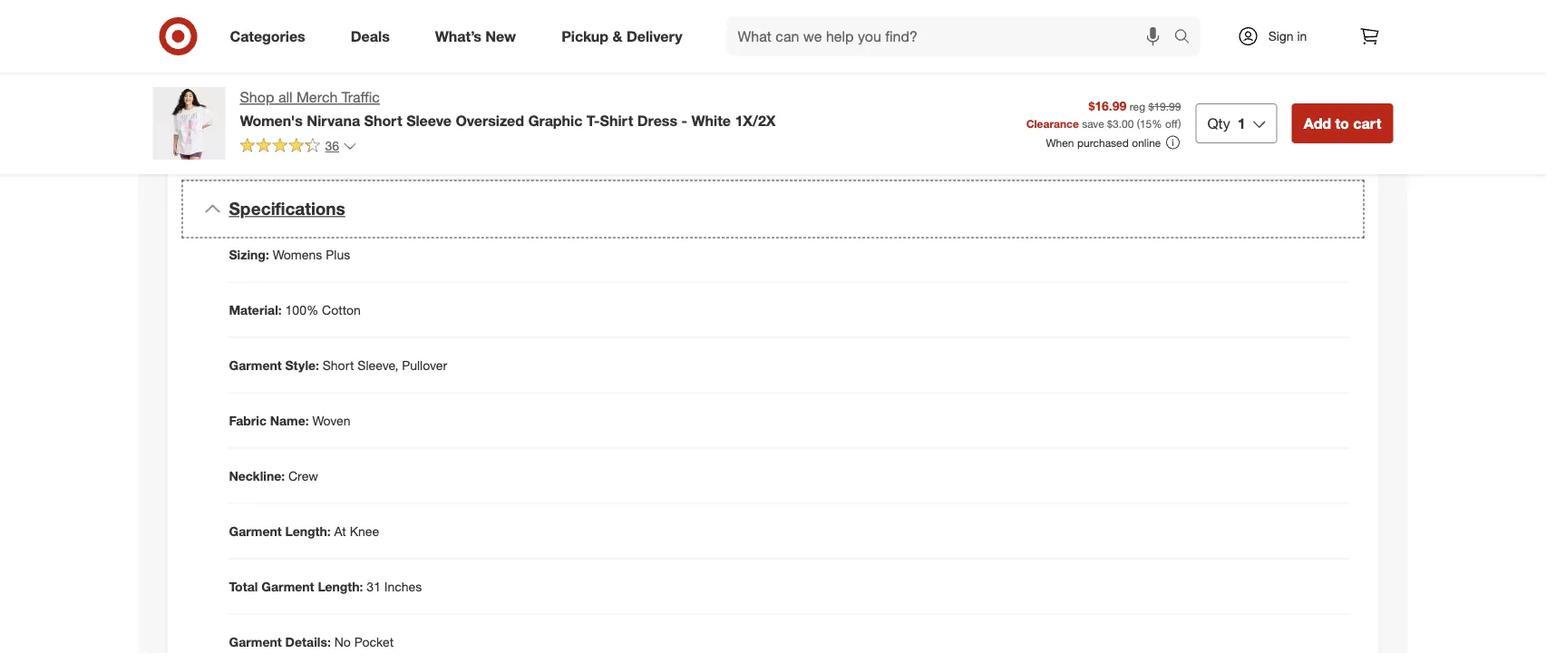Task type: vqa. For each thing, say whether or not it's contained in the screenshot.
* corresponding to $65.00
no



Task type: describe. For each thing, give the bounding box(es) containing it.
fabric
[[229, 412, 267, 428]]

oversized
[[456, 111, 524, 129]]

style:
[[285, 357, 319, 373]]

no
[[335, 634, 351, 649]]

more
[[253, 136, 278, 150]]

short inside shop all merch traffic women's nirvana short sleeve oversized graphic t-shirt dress - white 1x/2x
[[364, 111, 403, 129]]

sign in
[[1269, 28, 1308, 44]]

sizing:
[[229, 246, 269, 262]]

1
[[1238, 114, 1246, 132]]

qty 1
[[1208, 114, 1246, 132]]

sign in link
[[1222, 16, 1336, 56]]

all
[[278, 88, 293, 106]]

sleeve,
[[358, 357, 399, 373]]

show more button
[[215, 128, 286, 157]]

off
[[1166, 117, 1179, 130]]

shop all merch traffic women's nirvana short sleeve oversized graphic t-shirt dress - white 1x/2x
[[240, 88, 776, 129]]

garment style: short sleeve, pullover
[[229, 357, 447, 373]]

graphic
[[528, 111, 583, 129]]

material:
[[229, 302, 282, 317]]

cotton
[[322, 302, 361, 317]]

new
[[486, 27, 516, 45]]

clearance
[[1027, 117, 1079, 130]]

pullover
[[402, 357, 447, 373]]

details:
[[285, 634, 331, 649]]

woven
[[313, 412, 351, 428]]

$16.99
[[1089, 98, 1127, 113]]

What can we help you find? suggestions appear below search field
[[727, 16, 1179, 56]]

specifications button
[[182, 180, 1365, 238]]

merch
[[297, 88, 338, 106]]

nirvana
[[307, 111, 360, 129]]

deals link
[[335, 16, 413, 56]]

fabric name: woven
[[229, 412, 351, 428]]

cart
[[1354, 114, 1382, 132]]

what's new link
[[420, 16, 539, 56]]

t-
[[587, 111, 600, 129]]

total
[[229, 578, 258, 594]]

search button
[[1166, 16, 1210, 60]]

$
[[1108, 117, 1113, 130]]

pickup & delivery
[[562, 27, 683, 45]]

0 vertical spatial length:
[[285, 523, 331, 539]]

1x/2x
[[735, 111, 776, 129]]

shirt
[[600, 111, 634, 129]]

delivery
[[627, 27, 683, 45]]

31
[[367, 578, 381, 594]]

search
[[1166, 29, 1210, 47]]

save
[[1082, 117, 1105, 130]]

garment for details:
[[229, 634, 282, 649]]

plus
[[326, 246, 350, 262]]

pocket
[[354, 634, 394, 649]]

material: 100% cotton
[[229, 302, 361, 317]]

show more
[[223, 136, 278, 150]]

when purchased online
[[1046, 136, 1162, 149]]



Task type: locate. For each thing, give the bounding box(es) containing it.
length: left "31"
[[318, 578, 363, 594]]

show
[[223, 136, 250, 150]]

shop
[[240, 88, 274, 106]]

$16.99 reg $19.99 clearance save $ 3.00 ( 15 % off )
[[1027, 98, 1182, 130]]

0 vertical spatial short
[[364, 111, 403, 129]]

garment
[[229, 357, 282, 373], [229, 523, 282, 539], [262, 578, 314, 594], [229, 634, 282, 649]]

garment details: no pocket
[[229, 634, 394, 649]]

image of women's nirvana short sleeve oversized graphic t-shirt dress - white 1x/2x image
[[153, 87, 225, 160]]

garment left style:
[[229, 357, 282, 373]]

100%
[[285, 302, 319, 317]]

garment down the neckline:
[[229, 523, 282, 539]]

women's
[[240, 111, 303, 129]]

categories
[[230, 27, 305, 45]]

garment for length:
[[229, 523, 282, 539]]

womens
[[273, 246, 322, 262]]

%
[[1152, 117, 1163, 130]]

sizing: womens plus
[[229, 246, 350, 262]]

short
[[364, 111, 403, 129], [323, 357, 354, 373]]

1 horizontal spatial short
[[364, 111, 403, 129]]

purchased
[[1078, 136, 1129, 149]]

&
[[613, 27, 623, 45]]

inches
[[384, 578, 422, 594]]

what's new
[[435, 27, 516, 45]]

length:
[[285, 523, 331, 539], [318, 578, 363, 594]]

garment right total on the bottom left
[[262, 578, 314, 594]]

1 vertical spatial short
[[323, 357, 354, 373]]

(
[[1137, 117, 1140, 130]]

name:
[[270, 412, 309, 428]]

)
[[1179, 117, 1182, 130]]

neckline: crew
[[229, 468, 318, 483]]

crew
[[289, 468, 318, 483]]

add to cart
[[1304, 114, 1382, 132]]

garment for style:
[[229, 357, 282, 373]]

pickup
[[562, 27, 609, 45]]

add to cart button
[[1293, 103, 1394, 143]]

knee
[[350, 523, 379, 539]]

pickup & delivery link
[[546, 16, 705, 56]]

online
[[1132, 136, 1162, 149]]

3.00
[[1113, 117, 1134, 130]]

total garment length: 31 inches
[[229, 578, 422, 594]]

neckline:
[[229, 468, 285, 483]]

garment length: at knee
[[229, 523, 379, 539]]

in
[[1298, 28, 1308, 44]]

deals
[[351, 27, 390, 45]]

specifications
[[229, 198, 345, 219]]

36 link
[[240, 137, 358, 158]]

to
[[1336, 114, 1350, 132]]

sign
[[1269, 28, 1294, 44]]

length: left the 'at'
[[285, 523, 331, 539]]

dress
[[638, 111, 678, 129]]

15
[[1140, 117, 1152, 130]]

garment left details:
[[229, 634, 282, 649]]

1 vertical spatial length:
[[318, 578, 363, 594]]

short right style:
[[323, 357, 354, 373]]

white
[[692, 111, 731, 129]]

traffic
[[342, 88, 380, 106]]

-
[[682, 111, 688, 129]]

when
[[1046, 136, 1075, 149]]

add
[[1304, 114, 1332, 132]]

sleeve
[[407, 111, 452, 129]]

36
[[325, 138, 339, 154]]

short down traffic
[[364, 111, 403, 129]]

what's
[[435, 27, 482, 45]]

at
[[334, 523, 346, 539]]

$19.99
[[1149, 99, 1182, 113]]

0 horizontal spatial short
[[323, 357, 354, 373]]

reg
[[1130, 99, 1146, 113]]

categories link
[[215, 16, 328, 56]]

qty
[[1208, 114, 1231, 132]]



